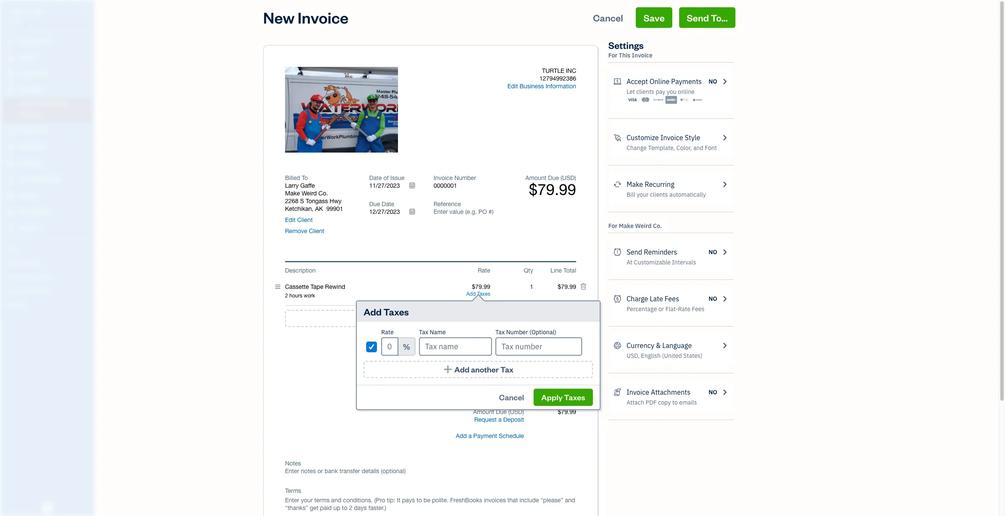 Task type: vqa. For each thing, say whether or not it's contained in the screenshot.
"BUSINESS"
yes



Task type: describe. For each thing, give the bounding box(es) containing it.
invoice attachments
[[627, 389, 690, 397]]

chevronright image for charge late fees
[[721, 294, 729, 304]]

4 chevronright image from the top
[[721, 341, 729, 351]]

1 vertical spatial clients
[[650, 191, 668, 199]]

dashboard image
[[6, 37, 16, 46]]

make inside 'billed to larry gaffe make weird co. 2268 s tongass hwy ketchikan, ak  99901 edit client remove client'
[[285, 190, 300, 197]]

Enter an Item Name text field
[[285, 283, 447, 291]]

american express image
[[666, 96, 677, 104]]

1 horizontal spatial co.
[[653, 222, 662, 230]]

edit client button
[[285, 216, 313, 224]]

your
[[637, 191, 649, 199]]

new
[[263, 7, 295, 27]]

online
[[678, 88, 695, 96]]

charge
[[627, 295, 648, 304]]

send reminders
[[627, 248, 677, 257]]

a inside subtotal add a discount tax
[[495, 351, 498, 358]]

name
[[430, 329, 446, 337]]

report image
[[6, 225, 16, 233]]

due for $79.99
[[548, 175, 559, 182]]

let clients pay you online
[[627, 88, 695, 96]]

turtle for turtle inc owner
[[7, 8, 31, 16]]

( for $79.99
[[561, 175, 562, 182]]

0 vertical spatial client
[[297, 217, 313, 224]]

tax number (optional)
[[495, 329, 556, 337]]

accept
[[627, 77, 648, 86]]

to
[[672, 399, 678, 407]]

add inside dropdown button
[[456, 433, 467, 440]]

0.00 inside 79.99 0.00
[[564, 385, 576, 392]]

apply taxes button
[[534, 389, 593, 407]]

plus image
[[404, 315, 414, 323]]

1 vertical spatial rate
[[678, 306, 690, 313]]

refresh image
[[614, 179, 621, 190]]

payment image
[[6, 127, 16, 135]]

tax up subtotal
[[495, 329, 505, 337]]

due date 12/27/2023
[[369, 201, 400, 216]]

subtotal
[[501, 343, 524, 350]]

or
[[658, 306, 664, 313]]

larry
[[285, 182, 299, 189]]

0 vertical spatial date
[[369, 175, 382, 182]]

chevronright image for accept online payments
[[721, 76, 729, 87]]

states)
[[683, 352, 702, 360]]

customizable
[[634, 259, 671, 267]]

currency & language
[[627, 342, 692, 350]]

1 vertical spatial fees
[[692, 306, 705, 313]]

add inside subtotal add a discount tax
[[483, 351, 494, 358]]

owner
[[7, 17, 23, 24]]

bill your clients automatically
[[627, 191, 706, 199]]

freshbooks image
[[40, 503, 54, 513]]

add another tax
[[454, 365, 514, 375]]

Tax name text field
[[419, 338, 492, 356]]

co. inside 'billed to larry gaffe make weird co. 2268 s tongass hwy ketchikan, ak  99901 edit client remove client'
[[318, 190, 328, 197]]

description
[[285, 267, 316, 274]]

1 horizontal spatial add taxes
[[466, 292, 490, 298]]

request a deposit button
[[474, 416, 524, 424]]

chevronright image for make recurring
[[721, 179, 729, 190]]

0 horizontal spatial add taxes
[[364, 306, 409, 318]]

a inside dropdown button
[[468, 433, 472, 440]]

this
[[619, 52, 631, 59]]

0 vertical spatial fees
[[665, 295, 679, 304]]

chevronright image for no
[[721, 247, 729, 258]]

Reference Number text field
[[434, 209, 494, 216]]

s
[[300, 198, 304, 205]]

usd for request
[[510, 409, 522, 416]]

Tax number text field
[[495, 338, 582, 356]]

0 vertical spatial line
[[551, 267, 562, 274]]

Item Quantity text field
[[521, 284, 533, 291]]

1 vertical spatial client
[[309, 228, 324, 235]]

late
[[650, 295, 663, 304]]

2 chevronright image from the top
[[721, 133, 729, 143]]

for inside settings for this invoice
[[608, 52, 617, 59]]

invoice number
[[434, 175, 476, 182]]

font
[[705, 144, 717, 152]]

send to... button
[[679, 7, 735, 28]]

settings
[[608, 39, 644, 51]]

apply taxes
[[541, 393, 585, 403]]

bank connections image
[[6, 288, 92, 295]]

Tax Rate (Percentage) text field
[[381, 338, 398, 356]]

) for request
[[522, 409, 524, 416]]

rate for tax
[[381, 329, 394, 337]]

amount due ( usd ) $79.99
[[525, 175, 576, 199]]

color,
[[676, 144, 692, 152]]

another
[[471, 365, 499, 375]]

new invoice
[[263, 7, 349, 27]]

settings for this invoice
[[608, 39, 653, 59]]

edit business information button
[[507, 82, 576, 90]]

add a payment schedule
[[456, 433, 524, 440]]

discover image
[[653, 96, 664, 104]]

timer image
[[6, 176, 16, 184]]

invoices image
[[614, 388, 621, 398]]

notes
[[285, 461, 301, 468]]

and
[[693, 144, 703, 152]]

business
[[520, 83, 544, 90]]

add right plus image
[[454, 365, 469, 375]]

delete image
[[321, 106, 363, 115]]

2 for from the top
[[608, 222, 617, 230]]

pdf
[[646, 399, 657, 407]]

currencyandlanguage image
[[614, 341, 621, 351]]

invoice image
[[6, 86, 16, 95]]

mastercard image
[[640, 96, 651, 104]]

let
[[627, 88, 635, 96]]

add a discount button
[[483, 350, 524, 358]]

hwy
[[330, 198, 342, 205]]

edit inside 'billed to larry gaffe make weird co. 2268 s tongass hwy ketchikan, ak  99901 edit client remove client'
[[285, 217, 296, 224]]

chart image
[[6, 208, 16, 217]]

paid
[[512, 386, 524, 393]]

add right plus icon
[[416, 313, 432, 324]]

Enter an Invoice # text field
[[434, 182, 458, 189]]

a inside button
[[434, 313, 439, 324]]

taxes for add taxes dropdown button at the bottom of page
[[477, 292, 490, 298]]

issue
[[390, 175, 405, 182]]

amount inside 'total amount paid'
[[489, 386, 510, 393]]

usd,
[[627, 352, 640, 360]]

79.99 0.00
[[561, 377, 576, 392]]

0 vertical spatial clients
[[636, 88, 654, 96]]

amount for request
[[473, 409, 494, 416]]

1 0.00 from the top
[[564, 360, 576, 367]]

expense image
[[6, 143, 16, 152]]

settings image
[[6, 301, 92, 308]]

currency
[[627, 342, 654, 350]]

Notes text field
[[285, 468, 576, 476]]

check image
[[368, 343, 376, 352]]

line inside button
[[441, 313, 457, 324]]

line total
[[551, 267, 576, 274]]

estimate image
[[6, 70, 16, 79]]

cancel button for apply taxes
[[491, 389, 532, 407]]

of
[[383, 175, 389, 182]]

recurring
[[645, 180, 674, 189]]

customize invoice style
[[627, 134, 700, 142]]

1 vertical spatial $79.99
[[558, 409, 576, 416]]

add down enter an item description text field
[[364, 306, 382, 318]]

to...
[[711, 12, 728, 24]]

attachments
[[651, 389, 690, 397]]

reference
[[434, 201, 461, 208]]

amount due ( usd ) request a deposit
[[473, 409, 524, 424]]

discount
[[500, 351, 524, 358]]

pay
[[656, 88, 665, 96]]

79.99 for 79.99
[[561, 343, 576, 350]]

gaffe
[[300, 182, 315, 189]]

change template, color, and font
[[627, 144, 717, 152]]



Task type: locate. For each thing, give the bounding box(es) containing it.
1 vertical spatial usd
[[510, 409, 522, 416]]

send inside button
[[687, 12, 709, 24]]

1 horizontal spatial edit
[[507, 83, 518, 90]]

usd for $79.99
[[562, 175, 575, 182]]

2 vertical spatial make
[[619, 222, 634, 230]]

1 vertical spatial amount
[[489, 386, 510, 393]]

tax inside add another tax button
[[500, 365, 514, 375]]

subtotal add a discount tax
[[483, 343, 524, 367]]

1 horizontal spatial cancel
[[593, 12, 623, 24]]

send for send to...
[[687, 12, 709, 24]]

1 for from the top
[[608, 52, 617, 59]]

inc inside turtle inc 12794992386 edit business information
[[566, 67, 576, 74]]

remove client button
[[285, 228, 324, 235]]

paintbrush image
[[614, 133, 621, 143]]

1 vertical spatial 79.99
[[561, 377, 576, 384]]

4 no from the top
[[709, 389, 717, 397]]

rate
[[478, 267, 490, 274], [678, 306, 690, 313], [381, 329, 394, 337]]

1 horizontal spatial due
[[496, 409, 507, 416]]

0 vertical spatial number
[[454, 175, 476, 182]]

style
[[685, 134, 700, 142]]

latereminders image
[[614, 247, 621, 258]]

79.99 up the 'apply taxes'
[[561, 377, 576, 384]]

turtle inside turtle inc 12794992386 edit business information
[[542, 67, 564, 74]]

due inside "amount due ( usd ) request a deposit"
[[496, 409, 507, 416]]

12794992386
[[539, 75, 576, 82]]

1 vertical spatial number
[[506, 329, 528, 337]]

rate up item rate (usd) 'text box'
[[478, 267, 490, 274]]

date left "of"
[[369, 175, 382, 182]]

0 horizontal spatial fees
[[665, 295, 679, 304]]

main element
[[0, 0, 116, 517]]

0 vertical spatial cancel
[[593, 12, 623, 24]]

1 79.99 from the top
[[561, 343, 576, 350]]

3 no from the top
[[709, 295, 717, 303]]

$79.99 inside amount due ( usd ) $79.99
[[529, 181, 576, 199]]

payment
[[473, 433, 497, 440]]

delete
[[321, 106, 342, 115]]

add a line
[[416, 313, 457, 324]]

a left discount
[[495, 351, 498, 358]]

apple pay image
[[679, 96, 690, 104]]

0 vertical spatial for
[[608, 52, 617, 59]]

add taxes down item rate (usd) 'text box'
[[466, 292, 490, 298]]

add a payment schedule button
[[439, 433, 524, 441]]

(united
[[662, 352, 682, 360]]

taxes
[[477, 292, 490, 298], [383, 306, 409, 318], [564, 393, 585, 403]]

cancel for save
[[593, 12, 623, 24]]

change
[[627, 144, 647, 152]]

flat-
[[665, 306, 678, 313]]

1 horizontal spatial line
[[551, 267, 562, 274]]

send to...
[[687, 12, 728, 24]]

0 vertical spatial turtle
[[7, 8, 31, 16]]

2 vertical spatial taxes
[[564, 393, 585, 403]]

a left payment
[[468, 433, 472, 440]]

tax left name
[[419, 329, 428, 337]]

add down item rate (usd) 'text box'
[[466, 292, 476, 298]]

chevronright image
[[721, 76, 729, 87], [721, 133, 729, 143], [721, 294, 729, 304], [721, 341, 729, 351], [721, 388, 729, 398]]

1 vertical spatial turtle
[[542, 67, 564, 74]]

1 horizontal spatial inc
[[566, 67, 576, 74]]

project image
[[6, 159, 16, 168]]

(optional)
[[529, 329, 556, 337]]

2 vertical spatial rate
[[381, 329, 394, 337]]

amount inside amount due ( usd ) $79.99
[[525, 175, 546, 182]]

attach
[[627, 399, 644, 407]]

add taxes down enter an item description text field
[[364, 306, 409, 318]]

0 horizontal spatial co.
[[318, 190, 328, 197]]

1 vertical spatial cancel button
[[491, 389, 532, 407]]

1 vertical spatial date
[[382, 201, 394, 208]]

cancel button
[[585, 7, 631, 28], [491, 389, 532, 407]]

12/27/2023
[[369, 209, 400, 216]]

inc for turtle inc owner
[[33, 8, 45, 16]]

client right remove
[[309, 228, 324, 235]]

a up name
[[434, 313, 439, 324]]

0 vertical spatial due
[[548, 175, 559, 182]]

1 vertical spatial chevronright image
[[721, 247, 729, 258]]

0 vertical spatial co.
[[318, 190, 328, 197]]

0 horizontal spatial due
[[369, 201, 380, 208]]

make up the latereminders icon
[[619, 222, 634, 230]]

0 horizontal spatial inc
[[33, 8, 45, 16]]

apply
[[541, 393, 563, 403]]

0 vertical spatial amount
[[525, 175, 546, 182]]

at customizable intervals
[[627, 259, 696, 267]]

for make weird co.
[[608, 222, 662, 230]]

send
[[687, 12, 709, 24], [627, 248, 642, 257]]

chevronright image for invoice attachments
[[721, 388, 729, 398]]

line up name
[[441, 313, 457, 324]]

cancel button up settings
[[585, 7, 631, 28]]

1 vertical spatial send
[[627, 248, 642, 257]]

1 horizontal spatial rate
[[478, 267, 490, 274]]

no for charge late fees
[[709, 295, 717, 303]]

fees up flat-
[[665, 295, 679, 304]]

1 horizontal spatial weird
[[635, 222, 652, 230]]

for left this
[[608, 52, 617, 59]]

weird inside 'billed to larry gaffe make weird co. 2268 s tongass hwy ketchikan, ak  99901 edit client remove client'
[[302, 190, 317, 197]]

co.
[[318, 190, 328, 197], [653, 222, 662, 230]]

2 vertical spatial due
[[496, 409, 507, 416]]

1 vertical spatial weird
[[635, 222, 652, 230]]

0.00 up 79.99 0.00 at the right
[[564, 360, 576, 367]]

0 vertical spatial cancel button
[[585, 7, 631, 28]]

Item Rate (USD) text field
[[471, 284, 490, 291]]

due
[[548, 175, 559, 182], [369, 201, 380, 208], [496, 409, 507, 416]]

0 horizontal spatial line
[[441, 313, 457, 324]]

attach pdf copy to emails
[[627, 399, 697, 407]]

0 horizontal spatial edit
[[285, 217, 296, 224]]

2 79.99 from the top
[[561, 377, 576, 384]]

cancel button for save
[[585, 7, 631, 28]]

chevronright image
[[721, 179, 729, 190], [721, 247, 729, 258]]

language
[[662, 342, 692, 350]]

0 vertical spatial chevronright image
[[721, 179, 729, 190]]

1 vertical spatial for
[[608, 222, 617, 230]]

2 horizontal spatial taxes
[[564, 393, 585, 403]]

edit left the business
[[507, 83, 518, 90]]

1 vertical spatial )
[[522, 409, 524, 416]]

0 vertical spatial weird
[[302, 190, 317, 197]]

Line Total (USD) text field
[[557, 284, 576, 291]]

Enter an Item Description text field
[[285, 293, 447, 300]]

taxes down item rate (usd) 'text box'
[[477, 292, 490, 298]]

number for tax
[[506, 329, 528, 337]]

total amount paid
[[489, 377, 524, 393]]

taxes down enter an item description text field
[[383, 306, 409, 318]]

line
[[551, 267, 562, 274], [441, 313, 457, 324]]

0 horizontal spatial taxes
[[383, 306, 409, 318]]

fees right flat-
[[692, 306, 705, 313]]

date up 12/27/2023
[[382, 201, 394, 208]]

date inside due date 12/27/2023
[[382, 201, 394, 208]]

rate right or
[[678, 306, 690, 313]]

5 chevronright image from the top
[[721, 388, 729, 398]]

client up the remove client button
[[297, 217, 313, 224]]

0 horizontal spatial cancel button
[[491, 389, 532, 407]]

1 vertical spatial cancel
[[499, 393, 524, 403]]

0 horizontal spatial rate
[[381, 329, 394, 337]]

tax name
[[419, 329, 446, 337]]

1 vertical spatial taxes
[[383, 306, 409, 318]]

billed
[[285, 175, 300, 182]]

1 horizontal spatial turtle
[[542, 67, 564, 74]]

edit inside turtle inc 12794992386 edit business information
[[507, 83, 518, 90]]

turtle up owner
[[7, 8, 31, 16]]

1 horizontal spatial )
[[575, 175, 576, 182]]

intervals
[[672, 259, 696, 267]]

0.00 up the 'apply taxes'
[[564, 385, 576, 392]]

number up subtotal
[[506, 329, 528, 337]]

1 vertical spatial 0.00
[[564, 385, 576, 392]]

1 horizontal spatial (
[[561, 175, 562, 182]]

bank image
[[692, 96, 703, 104]]

1 vertical spatial inc
[[566, 67, 576, 74]]

due inside amount due ( usd ) $79.99
[[548, 175, 559, 182]]

due inside due date 12/27/2023
[[369, 201, 380, 208]]

plus image
[[443, 366, 453, 374]]

percentage or flat-rate fees
[[627, 306, 705, 313]]

1 chevronright image from the top
[[721, 179, 729, 190]]

( inside "amount due ( usd ) request a deposit"
[[508, 409, 510, 416]]

due for request
[[496, 409, 507, 416]]

no for send reminders
[[709, 249, 717, 256]]

1 no from the top
[[709, 78, 717, 85]]

add up another
[[483, 351, 494, 358]]

inc
[[33, 8, 45, 16], [566, 67, 576, 74]]

turtle inside turtle inc owner
[[7, 8, 31, 16]]

1 horizontal spatial taxes
[[477, 292, 490, 298]]

0 horizontal spatial weird
[[302, 190, 317, 197]]

0 horizontal spatial total
[[511, 377, 524, 384]]

0 vertical spatial send
[[687, 12, 709, 24]]

rate up "tax rate (percentage)" text field
[[381, 329, 394, 337]]

visa image
[[627, 96, 638, 104]]

client
[[297, 217, 313, 224], [309, 228, 324, 235]]

turtle up 12794992386 at top right
[[542, 67, 564, 74]]

edit
[[507, 83, 518, 90], [285, 217, 296, 224]]

number
[[454, 175, 476, 182], [506, 329, 528, 337]]

0 horizontal spatial (
[[508, 409, 510, 416]]

0 vertical spatial make
[[627, 180, 643, 189]]

1 vertical spatial total
[[511, 377, 524, 384]]

payments
[[671, 77, 702, 86]]

make up bill
[[627, 180, 643, 189]]

) inside "amount due ( usd ) request a deposit"
[[522, 409, 524, 416]]

latefees image
[[614, 294, 621, 304]]

apps image
[[6, 246, 92, 253]]

send up at
[[627, 248, 642, 257]]

money image
[[6, 192, 16, 201]]

automatically
[[669, 191, 706, 199]]

2 chevronright image from the top
[[721, 247, 729, 258]]

co. up the tongass
[[318, 190, 328, 197]]

0 horizontal spatial number
[[454, 175, 476, 182]]

no for invoice attachments
[[709, 389, 717, 397]]

amount for $79.99
[[525, 175, 546, 182]]

edit up remove
[[285, 217, 296, 224]]

) up deposit
[[522, 409, 524, 416]]

79.99
[[561, 343, 576, 350], [561, 377, 576, 384]]

emails
[[679, 399, 697, 407]]

make recurring
[[627, 180, 674, 189]]

co. up reminders
[[653, 222, 662, 230]]

Terms text field
[[285, 497, 576, 513]]

0 vertical spatial (
[[561, 175, 562, 182]]

bars image
[[275, 283, 280, 291]]

inc for turtle inc 12794992386 edit business information
[[566, 67, 576, 74]]

usd
[[562, 175, 575, 182], [510, 409, 522, 416]]

12/27/2023 button
[[369, 208, 421, 216]]

cancel
[[593, 12, 623, 24], [499, 393, 524, 403]]

0 vertical spatial usd
[[562, 175, 575, 182]]

no for accept online payments
[[709, 78, 717, 85]]

1 horizontal spatial total
[[563, 267, 576, 274]]

for up the latereminders icon
[[608, 222, 617, 230]]

cancel up deposit
[[499, 393, 524, 403]]

cancel for apply taxes
[[499, 393, 524, 403]]

(
[[561, 175, 562, 182], [508, 409, 510, 416]]

turtle inc 12794992386 edit business information
[[507, 67, 576, 90]]

2 no from the top
[[709, 249, 717, 256]]

cancel up settings
[[593, 12, 623, 24]]

a inside "amount due ( usd ) request a deposit"
[[498, 417, 502, 424]]

number for invoice
[[454, 175, 476, 182]]

send for send reminders
[[627, 248, 642, 257]]

1 vertical spatial co.
[[653, 222, 662, 230]]

( inside amount due ( usd ) $79.99
[[561, 175, 562, 182]]

onlinesales image
[[614, 76, 621, 87]]

0 horizontal spatial send
[[627, 248, 642, 257]]

0 vertical spatial taxes
[[477, 292, 490, 298]]

) left refresh icon
[[575, 175, 576, 182]]

add another tax button
[[364, 362, 593, 379]]

) for $79.99
[[575, 175, 576, 182]]

0 vertical spatial total
[[563, 267, 576, 274]]

1 vertical spatial edit
[[285, 217, 296, 224]]

) inside amount due ( usd ) $79.99
[[575, 175, 576, 182]]

Issue date in MM/DD/YYYY format text field
[[369, 182, 421, 189]]

taxes for apply taxes button
[[564, 393, 585, 403]]

tax up 'total amount paid'
[[500, 365, 514, 375]]

reminders
[[644, 248, 677, 257]]

schedule
[[499, 433, 524, 440]]

0 vertical spatial rate
[[478, 267, 490, 274]]

usd, english (united states)
[[627, 352, 702, 360]]

number up enter an invoice # text field
[[454, 175, 476, 182]]

invoice
[[298, 7, 349, 27], [632, 52, 653, 59], [660, 134, 683, 142], [434, 175, 453, 182], [627, 389, 649, 397]]

weird down gaffe
[[302, 190, 317, 197]]

turtle for turtle inc 12794992386 edit business information
[[542, 67, 564, 74]]

0 horizontal spatial usd
[[510, 409, 522, 416]]

79.99 up 79.99 0.00 at the right
[[561, 343, 576, 350]]

tax
[[419, 329, 428, 337], [495, 329, 505, 337], [515, 360, 524, 367], [500, 365, 514, 375]]

1 horizontal spatial cancel button
[[585, 7, 631, 28]]

0 vertical spatial 79.99
[[561, 343, 576, 350]]

clients down accept
[[636, 88, 654, 96]]

2 0.00 from the top
[[564, 385, 576, 392]]

billed to larry gaffe make weird co. 2268 s tongass hwy ketchikan, ak  99901 edit client remove client
[[285, 175, 343, 235]]

a left deposit
[[498, 417, 502, 424]]

save
[[644, 12, 665, 24]]

information
[[546, 83, 576, 90]]

0 vertical spatial inc
[[33, 8, 45, 16]]

make down the larry
[[285, 190, 300, 197]]

0 horizontal spatial turtle
[[7, 8, 31, 16]]

0 horizontal spatial )
[[522, 409, 524, 416]]

image
[[344, 106, 363, 115]]

1 vertical spatial line
[[441, 313, 457, 324]]

clients down recurring
[[650, 191, 668, 199]]

2 horizontal spatial due
[[548, 175, 559, 182]]

1 chevronright image from the top
[[721, 76, 729, 87]]

tax inside subtotal add a discount tax
[[515, 360, 524, 367]]

0 vertical spatial $79.99
[[529, 181, 576, 199]]

client image
[[6, 54, 16, 62]]

2 horizontal spatial rate
[[678, 306, 690, 313]]

79.99 for 79.99 0.00
[[561, 377, 576, 384]]

fees
[[665, 295, 679, 304], [692, 306, 705, 313]]

items and services image
[[6, 274, 92, 281]]

add left payment
[[456, 433, 467, 440]]

amount
[[525, 175, 546, 182], [489, 386, 510, 393], [473, 409, 494, 416]]

total up the line total (usd) text box
[[563, 267, 576, 274]]

team members image
[[6, 260, 92, 267]]

1 vertical spatial make
[[285, 190, 300, 197]]

inc inside turtle inc owner
[[33, 8, 45, 16]]

send left 'to...'
[[687, 12, 709, 24]]

weird up send reminders
[[635, 222, 652, 230]]

cancel button up deposit
[[491, 389, 532, 407]]

ketchikan,
[[285, 206, 313, 213]]

bill
[[627, 191, 635, 199]]

to
[[302, 175, 308, 182]]

copy
[[658, 399, 671, 407]]

total inside 'total amount paid'
[[511, 377, 524, 384]]

0 vertical spatial add taxes
[[466, 292, 490, 298]]

1 horizontal spatial usd
[[562, 175, 575, 182]]

request
[[474, 417, 497, 424]]

you
[[667, 88, 677, 96]]

1 vertical spatial (
[[508, 409, 510, 416]]

taxes inside button
[[564, 393, 585, 403]]

2 vertical spatial amount
[[473, 409, 494, 416]]

99901
[[326, 206, 343, 213]]

remove
[[285, 228, 307, 235]]

( for request
[[508, 409, 510, 416]]

customize
[[627, 134, 659, 142]]

line up the line total (usd) text box
[[551, 267, 562, 274]]

weird
[[302, 190, 317, 197], [635, 222, 652, 230]]

english
[[641, 352, 661, 360]]

delete line item image
[[580, 283, 587, 291]]

1 vertical spatial add taxes
[[364, 306, 409, 318]]

0 vertical spatial )
[[575, 175, 576, 182]]

1 horizontal spatial send
[[687, 12, 709, 24]]

deposit
[[503, 417, 524, 424]]

total up paid
[[511, 377, 524, 384]]

rate for line
[[478, 267, 490, 274]]

invoice inside settings for this invoice
[[632, 52, 653, 59]]

add
[[466, 292, 476, 298], [364, 306, 382, 318], [416, 313, 432, 324], [483, 351, 494, 358], [454, 365, 469, 375], [456, 433, 467, 440]]

0 vertical spatial 0.00
[[564, 360, 576, 367]]

usd inside "amount due ( usd ) request a deposit"
[[510, 409, 522, 416]]

0 vertical spatial edit
[[507, 83, 518, 90]]

taxes down 79.99 0.00 at the right
[[564, 393, 585, 403]]

accept online payments
[[627, 77, 702, 86]]

tax down discount
[[515, 360, 524, 367]]

amount inside "amount due ( usd ) request a deposit"
[[473, 409, 494, 416]]

3 chevronright image from the top
[[721, 294, 729, 304]]

0 horizontal spatial cancel
[[499, 393, 524, 403]]

usd inside amount due ( usd ) $79.99
[[562, 175, 575, 182]]



